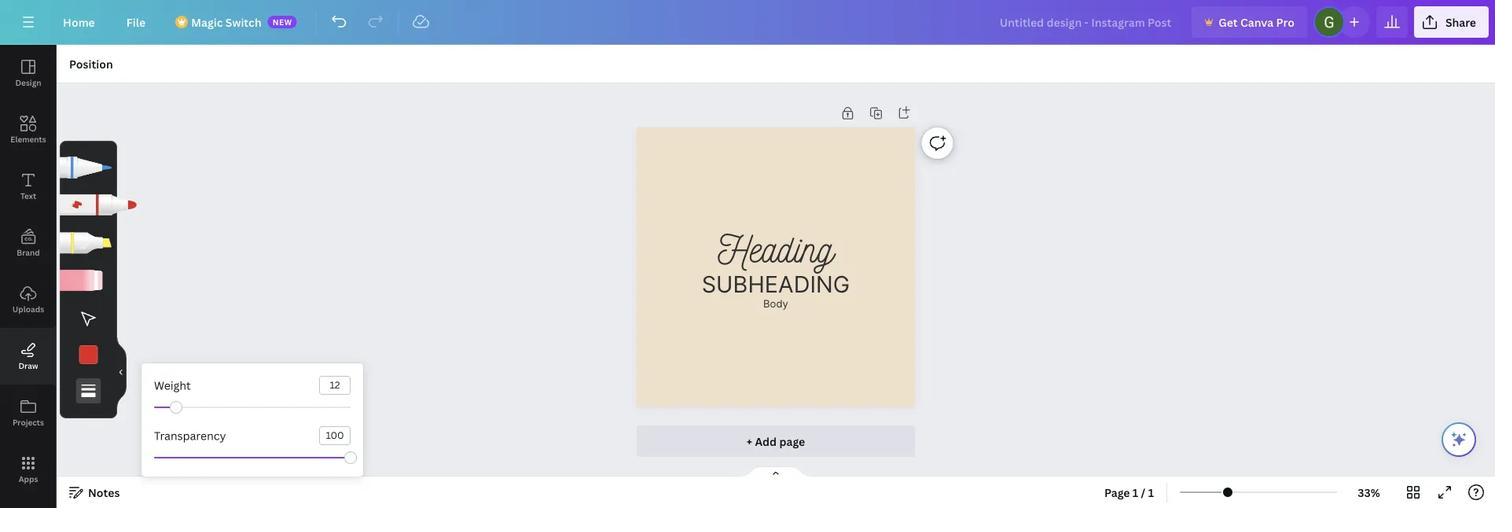 Task type: describe. For each thing, give the bounding box(es) containing it.
page
[[1105, 485, 1131, 500]]

page 1 / 1
[[1105, 485, 1155, 500]]

/
[[1142, 485, 1146, 500]]

33%
[[1359, 485, 1381, 500]]

side panel tab list
[[0, 45, 57, 498]]

home
[[63, 15, 95, 29]]

canva assistant image
[[1450, 430, 1469, 449]]

draw
[[18, 360, 38, 371]]

apps button
[[0, 441, 57, 498]]

switch
[[226, 15, 262, 29]]

add
[[755, 434, 777, 449]]

heading
[[718, 224, 834, 271]]

+ add page
[[747, 434, 806, 449]]

file button
[[114, 6, 158, 38]]

canva
[[1241, 15, 1274, 29]]

get canva pro
[[1219, 15, 1295, 29]]

heading subheading body
[[702, 224, 850, 310]]

file
[[126, 15, 146, 29]]

+ add page button
[[637, 425, 916, 457]]

share
[[1446, 15, 1477, 29]]

#e7191f image
[[79, 345, 98, 364]]

share button
[[1415, 6, 1490, 38]]

Design title text field
[[988, 6, 1186, 38]]

get canva pro button
[[1192, 6, 1308, 38]]

design
[[15, 77, 41, 88]]

brand
[[17, 247, 40, 258]]



Task type: locate. For each thing, give the bounding box(es) containing it.
magic
[[191, 15, 223, 29]]

show pages image
[[739, 466, 814, 478]]

+
[[747, 434, 753, 449]]

projects
[[13, 417, 44, 427]]

main menu bar
[[0, 0, 1496, 45]]

elements button
[[0, 101, 57, 158]]

position
[[69, 56, 113, 71]]

1 1 from the left
[[1133, 485, 1139, 500]]

uploads button
[[0, 271, 57, 328]]

home link
[[50, 6, 108, 38]]

elements
[[10, 134, 46, 144]]

draw button
[[0, 328, 57, 385]]

subheading
[[702, 271, 850, 298]]

hide image
[[116, 335, 127, 410]]

2 1 from the left
[[1149, 485, 1155, 500]]

body
[[764, 298, 789, 310]]

apps
[[19, 473, 38, 484]]

text
[[20, 190, 36, 201]]

page
[[780, 434, 806, 449]]

#e7191f image
[[79, 345, 98, 364]]

brand button
[[0, 215, 57, 271]]

pro
[[1277, 15, 1295, 29]]

projects button
[[0, 385, 57, 441]]

1 horizontal spatial 1
[[1149, 485, 1155, 500]]

new
[[273, 17, 292, 27]]

1 right /
[[1149, 485, 1155, 500]]

weight
[[154, 378, 191, 393]]

Weight text field
[[320, 377, 350, 394]]

33% button
[[1344, 480, 1395, 505]]

transparency
[[154, 428, 226, 443]]

Transparency text field
[[320, 427, 350, 444]]

1 left /
[[1133, 485, 1139, 500]]

text button
[[0, 158, 57, 215]]

get
[[1219, 15, 1238, 29]]

design button
[[0, 45, 57, 101]]

uploads
[[12, 304, 44, 314]]

0 horizontal spatial 1
[[1133, 485, 1139, 500]]

position button
[[63, 51, 119, 76]]

magic switch
[[191, 15, 262, 29]]

notes
[[88, 485, 120, 500]]

1
[[1133, 485, 1139, 500], [1149, 485, 1155, 500]]

notes button
[[63, 480, 126, 505]]



Task type: vqa. For each thing, say whether or not it's contained in the screenshot.
+
yes



